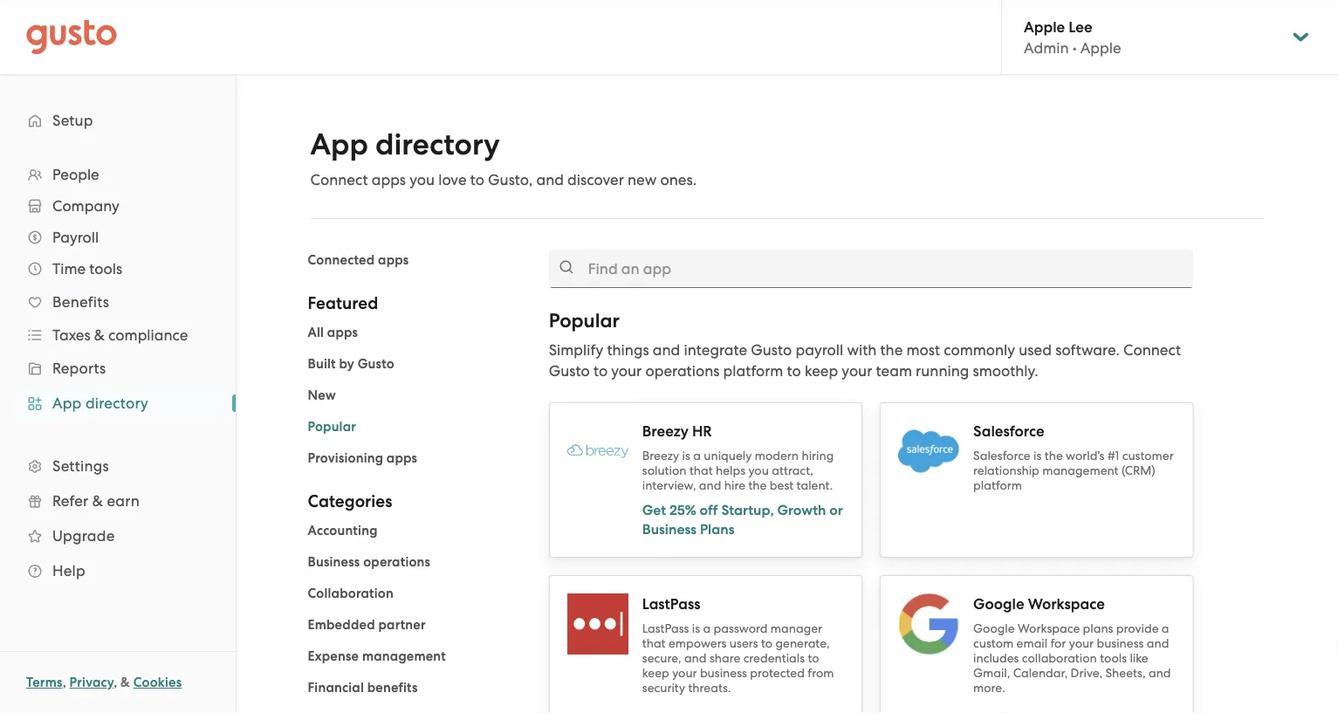 Task type: describe. For each thing, give the bounding box(es) containing it.
hiring
[[802, 449, 834, 463]]

breezy hr logo image
[[567, 445, 628, 458]]

cookies
[[133, 675, 182, 690]]

business operations link
[[308, 554, 430, 570]]

best
[[770, 478, 794, 493]]

directory for app directory
[[85, 395, 148, 412]]

accounting
[[308, 523, 378, 539]]

time tools
[[52, 260, 122, 278]]

privacy
[[69, 675, 114, 690]]

to down payroll
[[787, 362, 801, 380]]

terms , privacy , & cookies
[[26, 675, 182, 690]]

2 lastpass from the top
[[642, 621, 689, 636]]

connect inside simplify things and integrate gusto payroll with the most commonly used software. connect gusto to your operations platform to keep your team running smoothly.
[[1123, 341, 1181, 359]]

to down simplify
[[593, 362, 608, 380]]

email
[[1016, 636, 1048, 651]]

and inside breezy hr breezy is a uniquely modern hiring solution that helps you attract, interview, and hire the best talent. get 25% off startup, growth or business plans
[[699, 478, 721, 493]]

1 , from the left
[[63, 675, 66, 690]]

connected apps
[[308, 252, 409, 268]]

plans
[[700, 521, 734, 538]]

terms link
[[26, 675, 63, 690]]

business inside 'lastpass lastpass is a password manager that empowers users to generate, secure, and share credentials to keep your business protected from security threats.'
[[700, 666, 747, 680]]

that inside 'lastpass lastpass is a password manager that empowers users to generate, secure, and share credentials to keep your business protected from security threats.'
[[642, 636, 666, 651]]

software.
[[1055, 341, 1120, 359]]

operations inside simplify things and integrate gusto payroll with the most commonly used software. connect gusto to your operations platform to keep your team running smoothly.
[[645, 362, 720, 380]]

cookies button
[[133, 672, 182, 693]]

startup,
[[721, 501, 774, 518]]

built by gusto
[[308, 356, 394, 372]]

taxes & compliance button
[[17, 319, 218, 351]]

uniquely
[[704, 449, 752, 463]]

settings link
[[17, 450, 218, 482]]

reports link
[[17, 353, 218, 384]]

payroll button
[[17, 222, 218, 253]]

2 google from the top
[[973, 621, 1015, 636]]

platform inside simplify things and integrate gusto payroll with the most commonly used software. connect gusto to your operations platform to keep your team running smoothly.
[[723, 362, 783, 380]]

relationship
[[973, 463, 1039, 478]]

all apps link
[[308, 325, 358, 340]]

2 breezy from the top
[[642, 449, 679, 463]]

attract,
[[772, 463, 813, 478]]

secure,
[[642, 651, 681, 666]]

built by gusto link
[[308, 356, 394, 372]]

management inside list
[[362, 649, 446, 664]]

helps
[[716, 463, 745, 478]]

interview,
[[642, 478, 696, 493]]

hr
[[692, 422, 712, 440]]

apps inside app directory connect apps you love to gusto, and discover new ones.
[[372, 171, 406, 189]]

admin
[[1024, 39, 1069, 57]]

and inside 'lastpass lastpass is a password manager that empowers users to generate, secure, and share credentials to keep your business protected from security threats.'
[[684, 651, 707, 666]]

2 vertical spatial &
[[121, 675, 130, 690]]

keep inside simplify things and integrate gusto payroll with the most commonly used software. connect gusto to your operations platform to keep your team running smoothly.
[[805, 362, 838, 380]]

•
[[1072, 39, 1077, 57]]

and inside simplify things and integrate gusto payroll with the most commonly used software. connect gusto to your operations platform to keep your team running smoothly.
[[653, 341, 680, 359]]

new link
[[308, 388, 336, 403]]

threats.
[[688, 681, 731, 695]]

provisioning apps
[[308, 450, 417, 466]]

financial benefits link
[[308, 680, 418, 696]]

tools inside google workspace google workspace plans provide a custom email for your business and includes collaboration tools like gmail, calendar, drive, sheets, and more.
[[1100, 651, 1127, 666]]

all
[[308, 325, 324, 340]]

1 vertical spatial apple
[[1080, 39, 1121, 57]]

commonly
[[944, 341, 1015, 359]]

off
[[700, 501, 718, 518]]

drive,
[[1071, 666, 1103, 680]]

salesforce salesforce is the world's #1 customer relationship management (crm) platform
[[973, 422, 1174, 493]]

to inside app directory connect apps you love to gusto, and discover new ones.
[[470, 171, 484, 189]]

setup link
[[17, 105, 218, 136]]

google workspace google workspace plans provide a custom email for your business and includes collaboration tools like gmail, calendar, drive, sheets, and more.
[[973, 595, 1171, 695]]

benefits link
[[17, 286, 218, 318]]

collaboration
[[308, 586, 394, 601]]

you inside breezy hr breezy is a uniquely modern hiring solution that helps you attract, interview, and hire the best talent. get 25% off startup, growth or business plans
[[748, 463, 769, 478]]

connected apps link
[[308, 252, 409, 268]]

financial
[[308, 680, 364, 696]]

and up like
[[1147, 636, 1169, 651]]

a inside google workspace google workspace plans provide a custom email for your business and includes collaboration tools like gmail, calendar, drive, sheets, and more.
[[1162, 621, 1169, 636]]

(crm)
[[1122, 463, 1155, 478]]

with
[[847, 341, 877, 359]]

users
[[730, 636, 758, 651]]

salesforce logo image
[[898, 430, 959, 473]]

list containing people
[[0, 159, 236, 588]]

help
[[52, 562, 85, 580]]

& for earn
[[92, 492, 103, 510]]

that inside breezy hr breezy is a uniquely modern hiring solution that helps you attract, interview, and hire the best talent. get 25% off startup, growth or business plans
[[689, 463, 713, 478]]

1 horizontal spatial popular
[[549, 309, 620, 332]]

apps for connected apps
[[378, 252, 409, 268]]

new
[[628, 171, 657, 189]]

your inside 'lastpass lastpass is a password manager that empowers users to generate, secure, and share credentials to keep your business protected from security threats.'
[[672, 666, 697, 680]]

simplify
[[549, 341, 603, 359]]

business inside google workspace google workspace plans provide a custom email for your business and includes collaboration tools like gmail, calendar, drive, sheets, and more.
[[1097, 636, 1144, 651]]

benefits
[[367, 680, 418, 696]]

generate,
[[776, 636, 830, 651]]

and inside app directory connect apps you love to gusto, and discover new ones.
[[536, 171, 564, 189]]

platform inside salesforce salesforce is the world's #1 customer relationship management (crm) platform
[[973, 478, 1022, 493]]

lastpass lastpass is a password manager that empowers users to generate, secure, and share credentials to keep your business protected from security threats.
[[642, 595, 834, 695]]

a inside breezy hr breezy is a uniquely modern hiring solution that helps you attract, interview, and hire the best talent. get 25% off startup, growth or business plans
[[693, 449, 701, 463]]

growth
[[777, 501, 826, 518]]

sheets,
[[1106, 666, 1146, 680]]

breezy hr breezy is a uniquely modern hiring solution that helps you attract, interview, and hire the best talent. get 25% off startup, growth or business plans
[[642, 422, 843, 538]]

reports
[[52, 360, 106, 377]]

gusto navigation element
[[0, 75, 236, 616]]

25%
[[669, 501, 696, 518]]

payroll
[[796, 341, 843, 359]]

your inside google workspace google workspace plans provide a custom email for your business and includes collaboration tools like gmail, calendar, drive, sheets, and more.
[[1069, 636, 1094, 651]]

world's
[[1066, 449, 1104, 463]]

1 salesforce from the top
[[973, 422, 1044, 440]]

share
[[710, 651, 740, 666]]

your down with
[[842, 362, 872, 380]]



Task type: vqa. For each thing, say whether or not it's contained in the screenshot.
Benefit correction history to the top
no



Task type: locate. For each thing, give the bounding box(es) containing it.
breezy up solution
[[642, 449, 679, 463]]

you down modern
[[748, 463, 769, 478]]

business down provide
[[1097, 636, 1144, 651]]

lee
[[1069, 18, 1092, 36]]

connect
[[310, 171, 368, 189], [1123, 341, 1181, 359]]

app for app directory
[[52, 395, 82, 412]]

business inside list
[[308, 554, 360, 570]]

lastpass up secure,
[[642, 621, 689, 636]]

2 horizontal spatial gusto
[[751, 341, 792, 359]]

1 vertical spatial tools
[[1100, 651, 1127, 666]]

and right things
[[653, 341, 680, 359]]

more.
[[973, 681, 1005, 695]]

0 vertical spatial management
[[1042, 463, 1119, 478]]

0 vertical spatial connect
[[310, 171, 368, 189]]

0 horizontal spatial operations
[[363, 554, 430, 570]]

you inside app directory connect apps you love to gusto, and discover new ones.
[[410, 171, 435, 189]]

list containing accounting
[[308, 520, 523, 713]]

directory
[[375, 127, 500, 162], [85, 395, 148, 412]]

taxes & compliance
[[52, 326, 188, 344]]

1 vertical spatial popular
[[308, 419, 356, 435]]

privacy link
[[69, 675, 114, 690]]

refer & earn link
[[17, 485, 218, 517]]

ones.
[[660, 171, 697, 189]]

& right taxes
[[94, 326, 105, 344]]

upgrade
[[52, 527, 115, 545]]

connect inside app directory connect apps you love to gusto, and discover new ones.
[[310, 171, 368, 189]]

& left cookies button
[[121, 675, 130, 690]]

customer
[[1122, 449, 1174, 463]]

business inside breezy hr breezy is a uniquely modern hiring solution that helps you attract, interview, and hire the best talent. get 25% off startup, growth or business plans
[[642, 521, 697, 538]]

your down things
[[611, 362, 642, 380]]

is inside salesforce salesforce is the world's #1 customer relationship management (crm) platform
[[1034, 449, 1042, 463]]

0 horizontal spatial app
[[52, 395, 82, 412]]

lastpass up empowers at the bottom of the page
[[642, 595, 701, 613]]

management
[[1042, 463, 1119, 478], [362, 649, 446, 664]]

1 horizontal spatial apple
[[1080, 39, 1121, 57]]

1 vertical spatial the
[[1045, 449, 1063, 463]]

1 vertical spatial connect
[[1123, 341, 1181, 359]]

gusto down simplify
[[549, 362, 590, 380]]

protected
[[750, 666, 805, 680]]

0 horizontal spatial business
[[700, 666, 747, 680]]

and down empowers at the bottom of the page
[[684, 651, 707, 666]]

to up from
[[808, 651, 819, 666]]

1 vertical spatial business
[[700, 666, 747, 680]]

0 vertical spatial platform
[[723, 362, 783, 380]]

0 vertical spatial business
[[1097, 636, 1144, 651]]

all apps
[[308, 325, 358, 340]]

0 vertical spatial breezy
[[642, 422, 689, 440]]

terms
[[26, 675, 63, 690]]

app directory
[[52, 395, 148, 412]]

operations inside list
[[363, 554, 430, 570]]

business down accounting link
[[308, 554, 360, 570]]

1 horizontal spatial operations
[[645, 362, 720, 380]]

is for salesforce
[[1034, 449, 1042, 463]]

0 horizontal spatial a
[[693, 449, 701, 463]]

apps for all apps
[[327, 325, 358, 340]]

None search field
[[549, 250, 1193, 288]]

like
[[1130, 651, 1148, 666]]

0 vertical spatial directory
[[375, 127, 500, 162]]

business down "25%"
[[642, 521, 697, 538]]

is for lastpass
[[692, 621, 700, 636]]

0 horizontal spatial ,
[[63, 675, 66, 690]]

expense management
[[308, 649, 446, 664]]

0 vertical spatial tools
[[89, 260, 122, 278]]

your up security
[[672, 666, 697, 680]]

1 vertical spatial keep
[[642, 666, 669, 680]]

1 vertical spatial operations
[[363, 554, 430, 570]]

and right sheets,
[[1149, 666, 1171, 680]]

0 horizontal spatial apple
[[1024, 18, 1065, 36]]

that
[[689, 463, 713, 478], [642, 636, 666, 651]]

accounting link
[[308, 523, 378, 539]]

calendar,
[[1013, 666, 1068, 680]]

gusto right by
[[358, 356, 394, 372]]

1 vertical spatial salesforce
[[973, 449, 1031, 463]]

platform down relationship
[[973, 478, 1022, 493]]

the inside salesforce salesforce is the world's #1 customer relationship management (crm) platform
[[1045, 449, 1063, 463]]

a inside 'lastpass lastpass is a password manager that empowers users to generate, secure, and share credentials to keep your business protected from security threats.'
[[703, 621, 711, 636]]

apps right all
[[327, 325, 358, 340]]

management down partner
[[362, 649, 446, 664]]

1 horizontal spatial business
[[642, 521, 697, 538]]

team
[[876, 362, 912, 380]]

0 horizontal spatial platform
[[723, 362, 783, 380]]

0 horizontal spatial the
[[748, 478, 767, 493]]

and up off
[[699, 478, 721, 493]]

directory down reports link
[[85, 395, 148, 412]]

0 vertical spatial salesforce
[[973, 422, 1044, 440]]

1 horizontal spatial ,
[[114, 675, 117, 690]]

apple
[[1024, 18, 1065, 36], [1080, 39, 1121, 57]]

is inside 'lastpass lastpass is a password manager that empowers users to generate, secure, and share credentials to keep your business protected from security threats.'
[[692, 621, 700, 636]]

the inside breezy hr breezy is a uniquely modern hiring solution that helps you attract, interview, and hire the best talent. get 25% off startup, growth or business plans
[[748, 478, 767, 493]]

0 horizontal spatial popular
[[308, 419, 356, 435]]

embedded
[[308, 617, 375, 633]]

google workspace logo image
[[898, 594, 959, 655]]

is inside breezy hr breezy is a uniquely modern hiring solution that helps you attract, interview, and hire the best talent. get 25% off startup, growth or business plans
[[682, 449, 690, 463]]

0 horizontal spatial is
[[682, 449, 690, 463]]

1 vertical spatial that
[[642, 636, 666, 651]]

popular up simplify
[[549, 309, 620, 332]]

1 vertical spatial google
[[973, 621, 1015, 636]]

1 vertical spatial breezy
[[642, 449, 679, 463]]

gusto,
[[488, 171, 533, 189]]

simplify things and integrate gusto payroll with the most commonly used software. connect gusto to your operations platform to keep your team running smoothly.
[[549, 341, 1181, 380]]

lastpass logo image
[[567, 594, 628, 655]]

breezy left hr
[[642, 422, 689, 440]]

management down world's
[[1042, 463, 1119, 478]]

things
[[607, 341, 649, 359]]

apps for provisioning apps
[[387, 450, 417, 466]]

embedded partner
[[308, 617, 426, 633]]

keep down secure,
[[642, 666, 669, 680]]

operations down integrate
[[645, 362, 720, 380]]

0 vertical spatial popular
[[549, 309, 620, 332]]

popular down new
[[308, 419, 356, 435]]

1 vertical spatial directory
[[85, 395, 148, 412]]

1 horizontal spatial app
[[310, 127, 368, 162]]

password
[[714, 621, 768, 636]]

0 vertical spatial lastpass
[[642, 595, 701, 613]]

popular link
[[308, 419, 356, 435]]

collaboration link
[[308, 586, 394, 601]]

0 vertical spatial you
[[410, 171, 435, 189]]

1 vertical spatial platform
[[973, 478, 1022, 493]]

apple right • on the top right of page
[[1080, 39, 1121, 57]]

0 vertical spatial keep
[[805, 362, 838, 380]]

partner
[[378, 617, 426, 633]]

management inside salesforce salesforce is the world's #1 customer relationship management (crm) platform
[[1042, 463, 1119, 478]]

empowers
[[669, 636, 727, 651]]

1 horizontal spatial connect
[[1123, 341, 1181, 359]]

custom
[[973, 636, 1014, 651]]

0 horizontal spatial management
[[362, 649, 446, 664]]

the up team
[[880, 341, 903, 359]]

1 breezy from the top
[[642, 422, 689, 440]]

1 vertical spatial workspace
[[1018, 621, 1080, 636]]

app inside list
[[52, 395, 82, 412]]

directory for app directory connect apps you love to gusto, and discover new ones.
[[375, 127, 500, 162]]

1 horizontal spatial a
[[703, 621, 711, 636]]

security
[[642, 681, 685, 695]]

1 horizontal spatial the
[[880, 341, 903, 359]]

provisioning
[[308, 450, 383, 466]]

operations up collaboration link
[[363, 554, 430, 570]]

the right hire
[[748, 478, 767, 493]]

apps right provisioning
[[387, 450, 417, 466]]

1 vertical spatial lastpass
[[642, 621, 689, 636]]

setup
[[52, 112, 93, 129]]

popular
[[549, 309, 620, 332], [308, 419, 356, 435]]

1 horizontal spatial business
[[1097, 636, 1144, 651]]

a down hr
[[693, 449, 701, 463]]

apps
[[372, 171, 406, 189], [378, 252, 409, 268], [327, 325, 358, 340], [387, 450, 417, 466]]

your down plans
[[1069, 636, 1094, 651]]

tools inside dropdown button
[[89, 260, 122, 278]]

workspace
[[1028, 595, 1105, 613], [1018, 621, 1080, 636]]

2 horizontal spatial is
[[1034, 449, 1042, 463]]

provisioning apps link
[[308, 450, 417, 466]]

& left earn
[[92, 492, 103, 510]]

2 vertical spatial the
[[748, 478, 767, 493]]

1 horizontal spatial tools
[[1100, 651, 1127, 666]]

0 vertical spatial app
[[310, 127, 368, 162]]

2 , from the left
[[114, 675, 117, 690]]

0 horizontal spatial directory
[[85, 395, 148, 412]]

directory up love
[[375, 127, 500, 162]]

and right gusto,
[[536, 171, 564, 189]]

is up empowers at the bottom of the page
[[692, 621, 700, 636]]

and
[[536, 171, 564, 189], [653, 341, 680, 359], [699, 478, 721, 493], [1147, 636, 1169, 651], [684, 651, 707, 666], [1149, 666, 1171, 680]]

you left love
[[410, 171, 435, 189]]

tools up sheets,
[[1100, 651, 1127, 666]]

love
[[438, 171, 467, 189]]

provide
[[1116, 621, 1159, 636]]

directory inside list
[[85, 395, 148, 412]]

app inside app directory connect apps you love to gusto, and discover new ones.
[[310, 127, 368, 162]]

the
[[880, 341, 903, 359], [1045, 449, 1063, 463], [748, 478, 767, 493]]

0 horizontal spatial business
[[308, 554, 360, 570]]

keep down payroll
[[805, 362, 838, 380]]

1 horizontal spatial directory
[[375, 127, 500, 162]]

0 horizontal spatial keep
[[642, 666, 669, 680]]

gusto left payroll
[[751, 341, 792, 359]]

, left privacy
[[63, 675, 66, 690]]

for
[[1050, 636, 1066, 651]]

upgrade link
[[17, 520, 218, 552]]

workspace up plans
[[1028, 595, 1105, 613]]

apps left love
[[372, 171, 406, 189]]

salesforce
[[973, 422, 1044, 440], [973, 449, 1031, 463]]

&
[[94, 326, 105, 344], [92, 492, 103, 510], [121, 675, 130, 690]]

tools down payroll dropdown button
[[89, 260, 122, 278]]

app for app directory connect apps you love to gusto, and discover new ones.
[[310, 127, 368, 162]]

connect up connected at top left
[[310, 171, 368, 189]]

1 vertical spatial business
[[308, 554, 360, 570]]

used
[[1019, 341, 1052, 359]]

1 vertical spatial management
[[362, 649, 446, 664]]

list for categories
[[308, 520, 523, 713]]

0 horizontal spatial connect
[[310, 171, 368, 189]]

manager
[[771, 621, 822, 636]]

2 horizontal spatial a
[[1162, 621, 1169, 636]]

1 lastpass from the top
[[642, 595, 701, 613]]

collaboration
[[1022, 651, 1097, 666]]

you
[[410, 171, 435, 189], [748, 463, 769, 478]]

#1
[[1107, 449, 1119, 463]]

list containing all apps
[[308, 322, 523, 469]]

home image
[[26, 20, 117, 55]]

apple up admin
[[1024, 18, 1065, 36]]

0 vertical spatial that
[[689, 463, 713, 478]]

to right love
[[470, 171, 484, 189]]

1 horizontal spatial management
[[1042, 463, 1119, 478]]

popular inside list
[[308, 419, 356, 435]]

0 horizontal spatial tools
[[89, 260, 122, 278]]

discover
[[567, 171, 624, 189]]

keep
[[805, 362, 838, 380], [642, 666, 669, 680]]

that left helps
[[689, 463, 713, 478]]

0 vertical spatial apple
[[1024, 18, 1065, 36]]

from
[[808, 666, 834, 680]]

1 google from the top
[[973, 595, 1024, 613]]

time
[[52, 260, 86, 278]]

is up solution
[[682, 449, 690, 463]]

2 horizontal spatial the
[[1045, 449, 1063, 463]]

1 vertical spatial &
[[92, 492, 103, 510]]

keep inside 'lastpass lastpass is a password manager that empowers users to generate, secure, and share credentials to keep your business protected from security threats.'
[[642, 666, 669, 680]]

operations
[[645, 362, 720, 380], [363, 554, 430, 570]]

is up relationship
[[1034, 449, 1042, 463]]

0 vertical spatial &
[[94, 326, 105, 344]]

settings
[[52, 457, 109, 475]]

hire
[[724, 478, 745, 493]]

0 horizontal spatial gusto
[[358, 356, 394, 372]]

the left world's
[[1045, 449, 1063, 463]]

apps right connected at top left
[[378, 252, 409, 268]]

0 vertical spatial the
[[880, 341, 903, 359]]

0 horizontal spatial you
[[410, 171, 435, 189]]

tools
[[89, 260, 122, 278], [1100, 651, 1127, 666]]

1 vertical spatial you
[[748, 463, 769, 478]]

, left cookies button
[[114, 675, 117, 690]]

compliance
[[108, 326, 188, 344]]

business operations
[[308, 554, 430, 570]]

1 horizontal spatial keep
[[805, 362, 838, 380]]

the inside simplify things and integrate gusto payroll with the most commonly used software. connect gusto to your operations platform to keep your team running smoothly.
[[880, 341, 903, 359]]

list
[[0, 159, 236, 588], [308, 322, 523, 469], [308, 520, 523, 713]]

a up empowers at the bottom of the page
[[703, 621, 711, 636]]

platform down integrate
[[723, 362, 783, 380]]

0 vertical spatial business
[[642, 521, 697, 538]]

0 vertical spatial operations
[[645, 362, 720, 380]]

smoothly.
[[973, 362, 1038, 380]]

people
[[52, 166, 99, 183]]

business down share on the right of the page
[[700, 666, 747, 680]]

1 horizontal spatial you
[[748, 463, 769, 478]]

1 horizontal spatial that
[[689, 463, 713, 478]]

that up secure,
[[642, 636, 666, 651]]

refer
[[52, 492, 88, 510]]

App Search field
[[549, 250, 1193, 288]]

solution
[[642, 463, 686, 478]]

& for compliance
[[94, 326, 105, 344]]

1 horizontal spatial platform
[[973, 478, 1022, 493]]

1 horizontal spatial gusto
[[549, 362, 590, 380]]

categories
[[308, 491, 392, 511]]

directory inside app directory connect apps you love to gusto, and discover new ones.
[[375, 127, 500, 162]]

connected
[[308, 252, 375, 268]]

time tools button
[[17, 253, 218, 285]]

apple lee admin • apple
[[1024, 18, 1121, 57]]

a right provide
[[1162, 621, 1169, 636]]

connect right software.
[[1123, 341, 1181, 359]]

0 vertical spatial google
[[973, 595, 1024, 613]]

0 horizontal spatial that
[[642, 636, 666, 651]]

to up credentials
[[761, 636, 773, 651]]

list for featured
[[308, 322, 523, 469]]

& inside dropdown button
[[94, 326, 105, 344]]

expense management link
[[308, 649, 446, 664]]

,
[[63, 675, 66, 690], [114, 675, 117, 690]]

payroll
[[52, 229, 99, 246]]

workspace up for
[[1018, 621, 1080, 636]]

1 horizontal spatial is
[[692, 621, 700, 636]]

1 vertical spatial app
[[52, 395, 82, 412]]

0 vertical spatial workspace
[[1028, 595, 1105, 613]]

integrate
[[684, 341, 747, 359]]

2 salesforce from the top
[[973, 449, 1031, 463]]

taxes
[[52, 326, 90, 344]]



